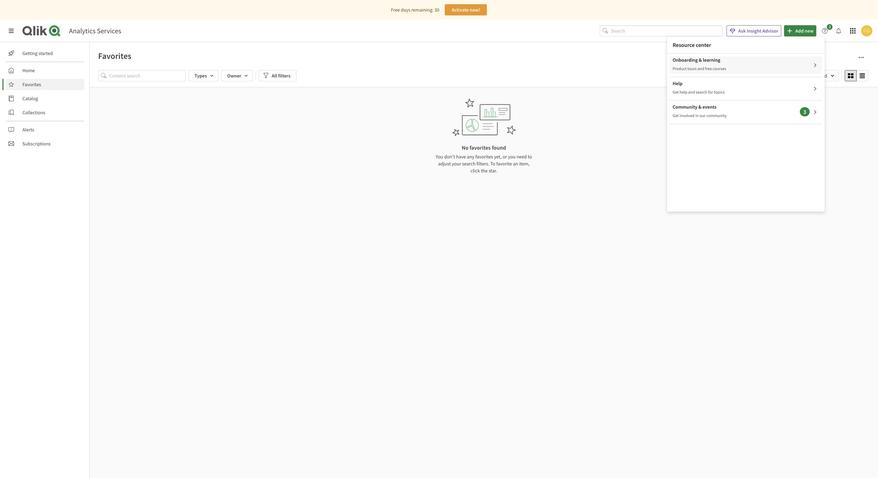 Task type: vqa. For each thing, say whether or not it's contained in the screenshot.
Subscribe menu item
no



Task type: describe. For each thing, give the bounding box(es) containing it.
community
[[707, 113, 727, 118]]

resource
[[673, 41, 695, 48]]

star.
[[489, 168, 498, 174]]

owner
[[227, 73, 241, 79]]

you
[[508, 154, 516, 160]]

involved
[[680, 113, 695, 118]]

0 vertical spatial favorites
[[470, 144, 491, 151]]

events
[[703, 104, 717, 110]]

subscriptions link
[[6, 138, 84, 149]]

activate now!
[[452, 7, 481, 13]]

close sidebar menu image
[[8, 28, 14, 34]]

catalog link
[[6, 93, 84, 104]]

help
[[673, 80, 683, 87]]

don't
[[445, 154, 456, 160]]

getting
[[22, 50, 37, 56]]

or
[[503, 154, 507, 160]]

christina overa image
[[862, 25, 873, 36]]

3 button
[[820, 24, 835, 36]]

get inside help get help and search for topics
[[673, 89, 679, 95]]

recently
[[799, 73, 817, 79]]

started
[[38, 50, 53, 56]]

advisor
[[763, 28, 779, 34]]

getting started link
[[6, 48, 84, 59]]

types
[[195, 73, 207, 79]]

adjust
[[439, 161, 451, 167]]

search inside 'no favorites found you don't have any favorites yet, or you need to adjust your search filters. to favorite an item, click the star.'
[[463, 161, 476, 167]]

ask insight advisor button
[[727, 25, 782, 36]]

learning
[[704, 57, 721, 63]]

activate now! link
[[445, 4, 487, 15]]

no
[[462, 144, 469, 151]]

searchbar element
[[600, 25, 723, 37]]

any
[[467, 154, 475, 160]]

filters region
[[98, 69, 870, 83]]

catalog
[[22, 95, 38, 102]]

all filters button
[[259, 70, 297, 81]]

alerts
[[22, 127, 34, 133]]

used
[[818, 73, 828, 79]]

have
[[457, 154, 466, 160]]

owner button
[[221, 70, 253, 81]]

item,
[[520, 161, 530, 167]]

now!
[[470, 7, 481, 13]]

topics
[[715, 89, 725, 95]]

favorites inside 'link'
[[22, 81, 41, 88]]

you
[[436, 154, 444, 160]]

to
[[528, 154, 533, 160]]

your
[[452, 161, 462, 167]]

get inside community & events get involved in our community
[[673, 113, 679, 118]]

yet,
[[495, 154, 502, 160]]

filters.
[[477, 161, 490, 167]]

courses
[[713, 66, 727, 71]]

0 vertical spatial favorites
[[98, 51, 131, 61]]

search inside help get help and search for topics
[[696, 89, 708, 95]]

our
[[700, 113, 706, 118]]

all filters
[[272, 73, 291, 79]]

days
[[401, 7, 411, 13]]

& for community
[[699, 104, 702, 110]]

favorites link
[[6, 79, 84, 90]]

and inside help get help and search for topics
[[689, 89, 696, 95]]

30
[[435, 7, 440, 13]]



Task type: locate. For each thing, give the bounding box(es) containing it.
& inside onboarding & learning product tours and free courses
[[699, 57, 703, 63]]

and
[[698, 66, 705, 71], [689, 89, 696, 95]]

&
[[699, 57, 703, 63], [699, 104, 702, 110]]

free
[[706, 66, 713, 71]]

found
[[492, 144, 507, 151]]

collections
[[22, 109, 45, 116]]

Recently used field
[[795, 70, 840, 81]]

recently used
[[799, 73, 828, 79]]

analytics services
[[69, 26, 121, 35]]

search
[[696, 89, 708, 95], [463, 161, 476, 167]]

0 horizontal spatial search
[[463, 161, 476, 167]]

favorites up filters.
[[476, 154, 494, 160]]

and right "help"
[[689, 89, 696, 95]]

tours
[[688, 66, 697, 71]]

0 horizontal spatial and
[[689, 89, 696, 95]]

all
[[272, 73, 277, 79]]

navigation pane element
[[0, 45, 89, 152]]

Search text field
[[612, 25, 723, 37]]

1 vertical spatial get
[[673, 113, 679, 118]]

1 vertical spatial favorites
[[22, 81, 41, 88]]

help
[[680, 89, 688, 95]]

& inside community & events get involved in our community
[[699, 104, 702, 110]]

1 horizontal spatial and
[[698, 66, 705, 71]]

add new
[[796, 28, 814, 34]]

1 vertical spatial and
[[689, 89, 696, 95]]

add
[[796, 28, 804, 34]]

for
[[709, 89, 714, 95]]

and left 'free'
[[698, 66, 705, 71]]

onboarding
[[673, 57, 698, 63]]

more actions image
[[859, 55, 865, 60]]

alerts link
[[6, 124, 84, 135]]

search down any
[[463, 161, 476, 167]]

favorites up catalog
[[22, 81, 41, 88]]

need
[[517, 154, 527, 160]]

0 vertical spatial get
[[673, 89, 679, 95]]

free days remaining: 30
[[391, 7, 440, 13]]

in
[[696, 113, 699, 118]]

product
[[673, 66, 687, 71]]

services
[[97, 26, 121, 35]]

favorites
[[98, 51, 131, 61], [22, 81, 41, 88]]

& left learning
[[699, 57, 703, 63]]

and inside onboarding & learning product tours and free courses
[[698, 66, 705, 71]]

subscriptions
[[22, 141, 51, 147]]

1 horizontal spatial search
[[696, 89, 708, 95]]

activate
[[452, 7, 469, 13]]

favorites up any
[[470, 144, 491, 151]]

community & events get involved in our community
[[673, 104, 727, 118]]

insight
[[747, 28, 762, 34]]

0 horizontal spatial favorites
[[22, 81, 41, 88]]

collections link
[[6, 107, 84, 118]]

analytics services element
[[69, 26, 121, 35]]

1 vertical spatial &
[[699, 104, 702, 110]]

1 get from the top
[[673, 89, 679, 95]]

getting started
[[22, 50, 53, 56]]

an
[[513, 161, 519, 167]]

add new button
[[785, 25, 817, 36]]

no favorites found you don't have any favorites yet, or you need to adjust your search filters. to favorite an item, click the star.
[[436, 144, 533, 174]]

analytics
[[69, 26, 96, 35]]

favorite
[[497, 161, 513, 167]]

onboarding & learning product tours and free courses
[[673, 57, 727, 71]]

to
[[491, 161, 496, 167]]

1 vertical spatial search
[[463, 161, 476, 167]]

home link
[[6, 65, 84, 76]]

ask
[[739, 28, 747, 34]]

get left "help"
[[673, 89, 679, 95]]

switch view group
[[846, 70, 869, 81]]

& for onboarding
[[699, 57, 703, 63]]

new
[[805, 28, 814, 34]]

ask insight advisor
[[739, 28, 779, 34]]

0 vertical spatial and
[[698, 66, 705, 71]]

free
[[391, 7, 400, 13]]

1 vertical spatial favorites
[[476, 154, 494, 160]]

search left for
[[696, 89, 708, 95]]

0 vertical spatial &
[[699, 57, 703, 63]]

resource center
[[673, 41, 712, 48]]

favorites
[[470, 144, 491, 151], [476, 154, 494, 160]]

community
[[673, 104, 698, 110]]

filters
[[278, 73, 291, 79]]

get left involved
[[673, 113, 679, 118]]

the
[[481, 168, 488, 174]]

3
[[829, 24, 832, 29]]

home
[[22, 67, 35, 74]]

types button
[[189, 70, 219, 81]]

favorites down services
[[98, 51, 131, 61]]

get
[[673, 89, 679, 95], [673, 113, 679, 118]]

Content search text field
[[109, 70, 186, 81]]

& up our
[[699, 104, 702, 110]]

center
[[696, 41, 712, 48]]

1 horizontal spatial favorites
[[98, 51, 131, 61]]

click
[[471, 168, 480, 174]]

remaining:
[[412, 7, 434, 13]]

0 vertical spatial search
[[696, 89, 708, 95]]

2 get from the top
[[673, 113, 679, 118]]

help get help and search for topics
[[673, 80, 725, 95]]



